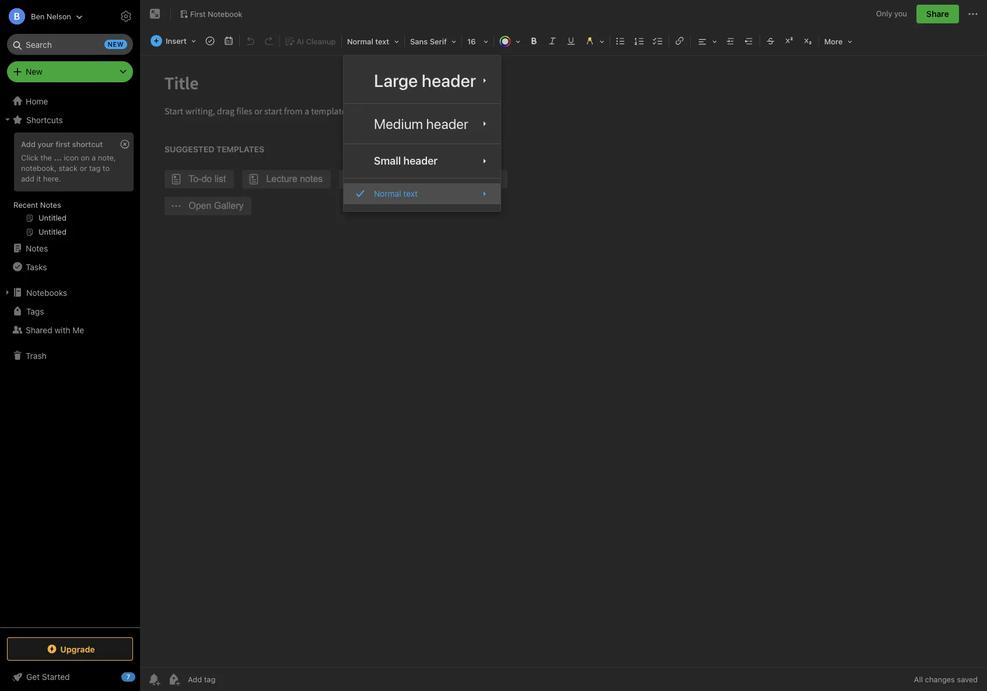 Task type: locate. For each thing, give the bounding box(es) containing it.
only you
[[876, 9, 907, 18]]

2 vertical spatial header
[[404, 155, 438, 167]]

tree
[[0, 92, 140, 627]]

normal
[[347, 37, 373, 46], [374, 189, 401, 199]]

checklist image
[[650, 33, 666, 49]]

0 horizontal spatial normal
[[347, 37, 373, 46]]

large header
[[374, 70, 476, 90]]

me
[[73, 325, 84, 335]]

or
[[80, 163, 87, 173]]

new
[[26, 67, 42, 76]]

add
[[21, 139, 35, 149]]

note,
[[98, 153, 116, 162]]

ben nelson
[[31, 11, 71, 21]]

normal text
[[347, 37, 389, 46], [374, 189, 418, 199]]

1 vertical spatial notes
[[26, 243, 48, 253]]

a
[[92, 153, 96, 162]]

notes
[[40, 200, 61, 210], [26, 243, 48, 253]]

shared
[[26, 325, 52, 335]]

[object Object] field
[[344, 62, 501, 99]]

all
[[914, 675, 923, 684]]

1 vertical spatial text
[[404, 189, 418, 199]]

tree containing home
[[0, 92, 140, 627]]

group containing add your first shortcut
[[0, 129, 139, 243]]

notebooks
[[26, 287, 67, 297]]

1 horizontal spatial normal
[[374, 189, 401, 199]]

header up normal text "menu item"
[[404, 155, 438, 167]]

Help and Learning task checklist field
[[0, 668, 140, 686]]

dropdown list menu
[[344, 62, 501, 204]]

tags button
[[0, 302, 139, 320]]

header down serif
[[422, 70, 476, 90]]

strikethrough image
[[763, 33, 779, 49]]

share button
[[917, 5, 959, 23]]

Account field
[[0, 5, 83, 28]]

normal inside "menu item"
[[374, 189, 401, 199]]

add tag image
[[167, 672, 181, 686]]

0 vertical spatial normal
[[347, 37, 373, 46]]

More field
[[821, 33, 857, 50]]

home
[[26, 96, 48, 106]]

note window element
[[140, 0, 987, 691]]

1 vertical spatial header
[[426, 116, 468, 132]]

home link
[[0, 92, 140, 110]]

0 vertical spatial header
[[422, 70, 476, 90]]

add your first shortcut
[[21, 139, 103, 149]]

text inside "menu item"
[[404, 189, 418, 199]]

Note Editor text field
[[140, 56, 987, 667]]

text left sans
[[375, 37, 389, 46]]

get started
[[26, 672, 70, 682]]

Insert field
[[148, 33, 200, 49]]

sans
[[410, 37, 428, 46]]

header inside the large header link
[[422, 70, 476, 90]]

text
[[375, 37, 389, 46], [404, 189, 418, 199]]

ben
[[31, 11, 45, 21]]

header for large header
[[422, 70, 476, 90]]

Font family field
[[406, 33, 460, 50]]

notes up tasks
[[26, 243, 48, 253]]

notebook
[[208, 9, 242, 18]]

1 vertical spatial normal
[[374, 189, 401, 199]]

group
[[0, 129, 139, 243]]

saved
[[957, 675, 978, 684]]

0 horizontal spatial text
[[375, 37, 389, 46]]

0 vertical spatial normal text
[[347, 37, 389, 46]]

header for small header
[[404, 155, 438, 167]]

text down small header at the top of page
[[404, 189, 418, 199]]

header inside small header link
[[404, 155, 438, 167]]

first notebook button
[[176, 6, 246, 22]]

new search field
[[15, 34, 127, 55]]

new button
[[7, 61, 133, 82]]

group inside tree
[[0, 129, 139, 243]]

0 vertical spatial text
[[375, 37, 389, 46]]

insert
[[166, 36, 187, 46]]

0 vertical spatial notes
[[40, 200, 61, 210]]

insert link image
[[672, 33, 688, 49]]

expand notebooks image
[[3, 288, 12, 297]]

1 horizontal spatial text
[[404, 189, 418, 199]]

notes right recent
[[40, 200, 61, 210]]

header up small header field
[[426, 116, 468, 132]]

trash
[[26, 350, 47, 360]]

normal text inside "menu item"
[[374, 189, 418, 199]]

normal text up large
[[347, 37, 389, 46]]

only
[[876, 9, 893, 18]]

click
[[21, 153, 38, 162]]

nelson
[[47, 11, 71, 21]]

serif
[[430, 37, 447, 46]]

trash link
[[0, 346, 139, 365]]

with
[[55, 325, 70, 335]]

the
[[40, 153, 52, 162]]

shortcuts button
[[0, 110, 139, 129]]

more
[[825, 37, 843, 46]]

notebook,
[[21, 163, 57, 173]]

underline image
[[563, 33, 580, 49]]

small header link
[[344, 149, 501, 173]]

small header
[[374, 155, 438, 167]]

header inside medium header link
[[426, 116, 468, 132]]

first
[[56, 139, 70, 149]]

medium header
[[374, 116, 468, 132]]

header
[[422, 70, 476, 90], [426, 116, 468, 132], [404, 155, 438, 167]]

1 vertical spatial normal text
[[374, 189, 418, 199]]

normal text down small
[[374, 189, 418, 199]]

16
[[467, 37, 476, 46]]



Task type: describe. For each thing, give the bounding box(es) containing it.
indent image
[[722, 33, 739, 49]]

share
[[927, 9, 950, 19]]

Heading level field
[[343, 33, 403, 50]]

on
[[81, 153, 90, 162]]

shortcut
[[72, 139, 103, 149]]

normal inside note window element
[[347, 37, 373, 46]]

medium
[[374, 116, 423, 132]]

icon
[[64, 153, 79, 162]]

large
[[374, 70, 418, 90]]

more actions image
[[966, 7, 980, 21]]

Font size field
[[463, 33, 493, 50]]

new
[[108, 40, 124, 48]]

normal text menu item
[[344, 183, 501, 204]]

7
[[127, 673, 130, 680]]

Add tag field
[[187, 674, 274, 685]]

normal text link
[[344, 183, 501, 204]]

normal text inside note window element
[[347, 37, 389, 46]]

all changes saved
[[914, 675, 978, 684]]

tag
[[89, 163, 101, 173]]

recent
[[13, 200, 38, 210]]

More actions field
[[966, 5, 980, 23]]

Alignment field
[[692, 33, 721, 50]]

bold image
[[526, 33, 542, 49]]

tasks
[[26, 262, 47, 272]]

numbered list image
[[631, 33, 648, 49]]

notebooks link
[[0, 283, 139, 302]]

it
[[36, 174, 41, 183]]

Highlight field
[[581, 33, 609, 50]]

click the ...
[[21, 153, 62, 162]]

started
[[42, 672, 70, 682]]

tasks button
[[0, 257, 139, 276]]

header for medium header
[[426, 116, 468, 132]]

upgrade button
[[7, 637, 133, 661]]

add
[[21, 174, 34, 183]]

settings image
[[119, 9, 133, 23]]

medium header link
[[344, 109, 501, 139]]

[object Object] field
[[344, 149, 501, 173]]

shared with me link
[[0, 320, 139, 339]]

sans serif
[[410, 37, 447, 46]]

here.
[[43, 174, 61, 183]]

you
[[895, 9, 907, 18]]

task image
[[202, 33, 218, 49]]

outdent image
[[741, 33, 758, 49]]

changes
[[925, 675, 955, 684]]

to
[[103, 163, 110, 173]]

calendar event image
[[221, 33, 237, 49]]

...
[[54, 153, 62, 162]]

upgrade
[[60, 644, 95, 654]]

shortcuts
[[26, 115, 63, 125]]

notes link
[[0, 239, 139, 257]]

get
[[26, 672, 40, 682]]

Search text field
[[15, 34, 125, 55]]

add a reminder image
[[147, 672, 161, 686]]

italic image
[[544, 33, 561, 49]]

tags
[[26, 306, 44, 316]]

your
[[37, 139, 54, 149]]

icon on a note, notebook, stack or tag to add it here.
[[21, 153, 116, 183]]

shared with me
[[26, 325, 84, 335]]

superscript image
[[781, 33, 798, 49]]

small
[[374, 155, 401, 167]]

expand note image
[[148, 7, 162, 21]]

stack
[[59, 163, 78, 173]]

subscript image
[[800, 33, 816, 49]]

recent notes
[[13, 200, 61, 210]]

first
[[190, 9, 206, 18]]

click to collapse image
[[136, 669, 144, 683]]

[object Object] field
[[344, 109, 501, 139]]

text inside note window element
[[375, 37, 389, 46]]

bulleted list image
[[613, 33, 629, 49]]

Font color field
[[495, 33, 525, 50]]

large header link
[[344, 62, 501, 99]]

first notebook
[[190, 9, 242, 18]]

[object Object] field
[[344, 183, 501, 204]]



Task type: vqa. For each thing, say whether or not it's contained in the screenshot.
rightmost text
yes



